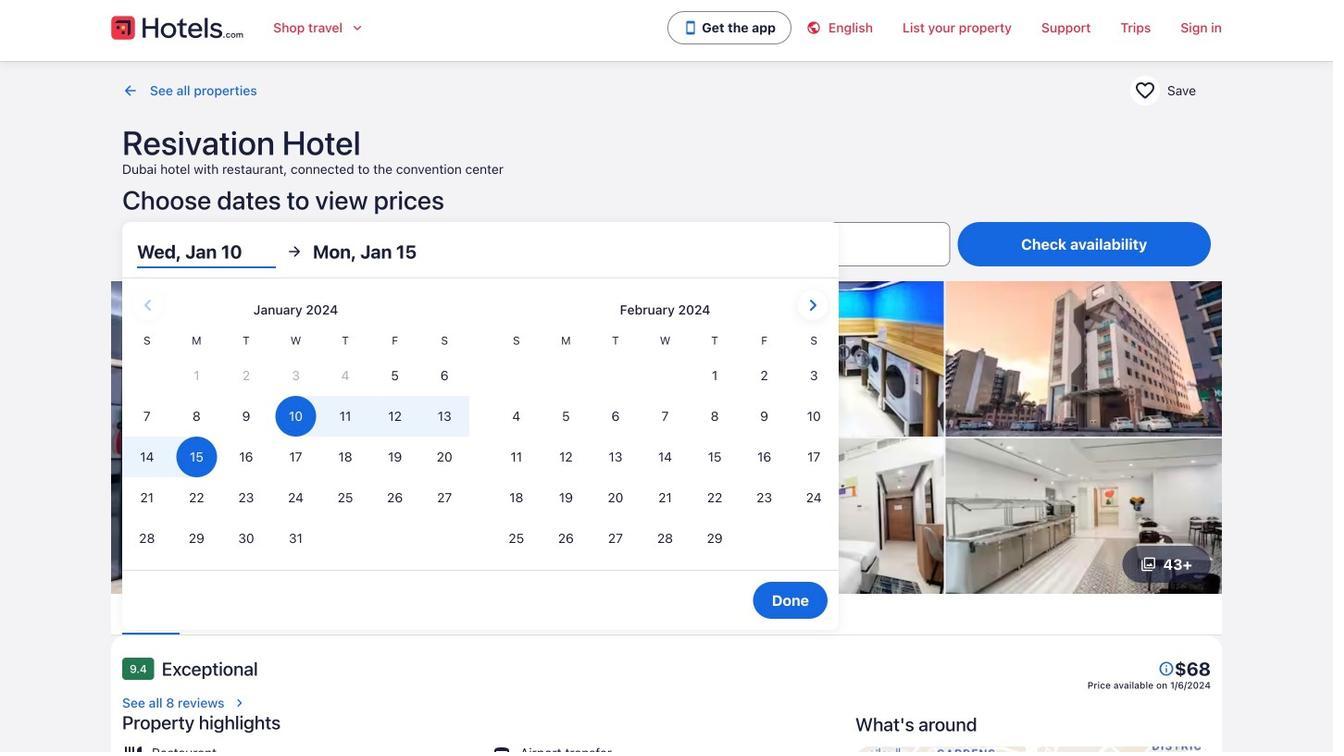 Task type: describe. For each thing, give the bounding box(es) containing it.
restaurant image
[[946, 439, 1222, 594]]

hotels logo image
[[111, 13, 244, 43]]

exceptional element
[[162, 658, 258, 681]]

previous month image
[[137, 295, 159, 317]]

laundry image
[[668, 282, 944, 437]]

next month image
[[802, 295, 824, 317]]

map image
[[856, 747, 1211, 753]]

download the app button image
[[684, 20, 698, 35]]

undefined image
[[1158, 661, 1175, 678]]

show all 43 images image
[[1141, 557, 1156, 572]]



Task type: locate. For each thing, give the bounding box(es) containing it.
main content
[[0, 61, 1334, 753]]

list
[[111, 594, 1222, 635]]

Save property to a trip checkbox
[[1131, 76, 1160, 106]]

directional image
[[122, 82, 139, 99]]

lobby sitting area image
[[111, 282, 666, 594]]

medium image
[[232, 696, 247, 711]]

shop travel image
[[350, 20, 365, 35]]

small image
[[807, 20, 829, 35]]

superior twin room | minibar, individually decorated, individually furnished image
[[668, 439, 944, 594]]

exterior image
[[946, 282, 1222, 437]]



Task type: vqa. For each thing, say whether or not it's contained in the screenshot.
Get the app link
no



